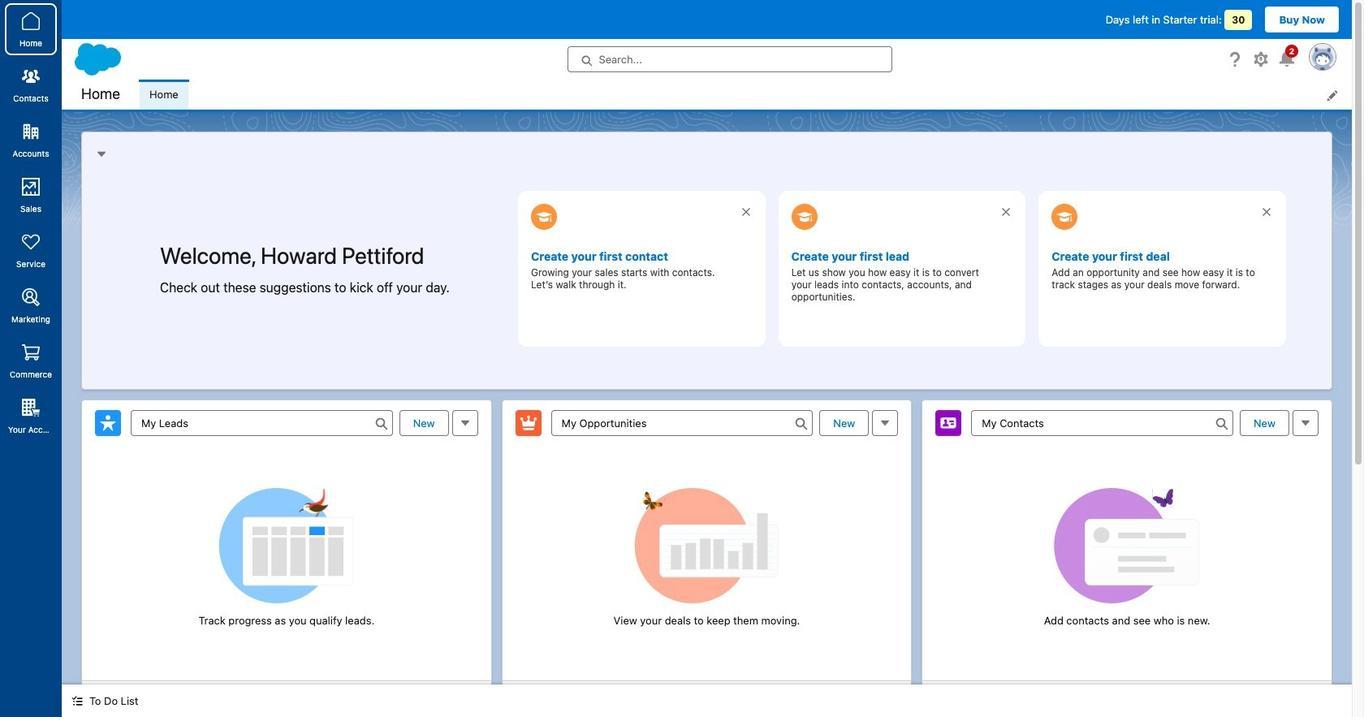 Task type: locate. For each thing, give the bounding box(es) containing it.
list
[[140, 80, 1352, 110]]

text default image
[[71, 695, 83, 707]]

1 select an option text field from the left
[[131, 410, 393, 436]]

0 horizontal spatial select an option text field
[[131, 410, 393, 436]]

Select an Option text field
[[131, 410, 393, 436], [551, 410, 813, 436]]

1 horizontal spatial select an option text field
[[551, 410, 813, 436]]



Task type: describe. For each thing, give the bounding box(es) containing it.
Select an Option text field
[[972, 410, 1234, 436]]

2 select an option text field from the left
[[551, 410, 813, 436]]



